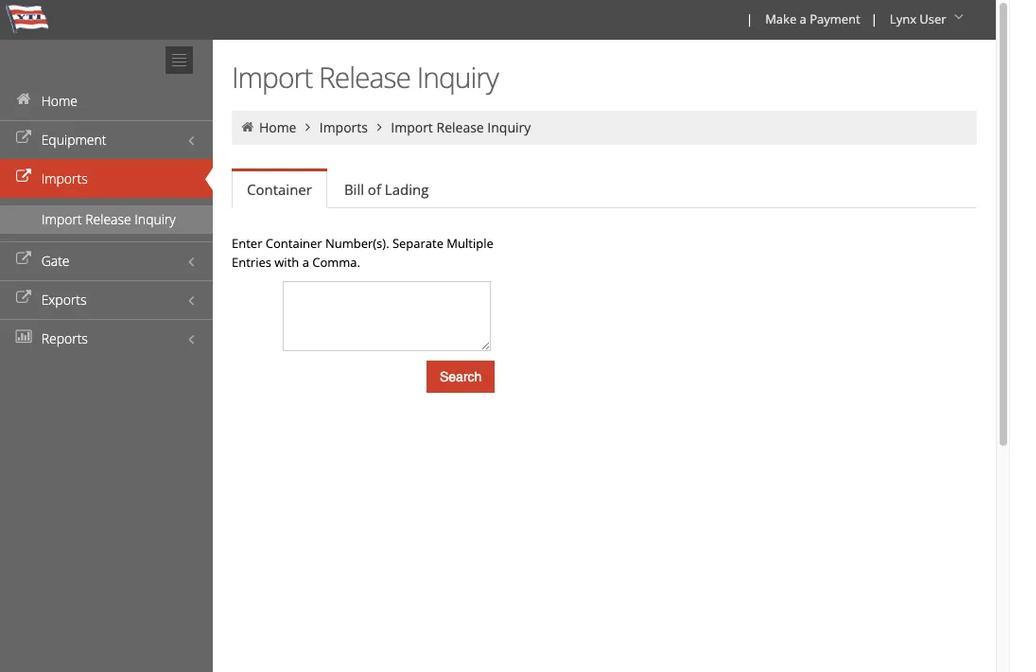 Task type: vqa. For each thing, say whether or not it's contained in the screenshot.
Bill of Lading link
yes



Task type: locate. For each thing, give the bounding box(es) containing it.
0 vertical spatial import
[[232, 58, 313, 97]]

gate link
[[0, 241, 213, 280]]

container
[[247, 180, 312, 199], [266, 235, 322, 252]]

enter container number(s).  separate multiple entries with a comma.
[[232, 235, 494, 271]]

1 horizontal spatial angle right image
[[371, 120, 388, 133]]

1 horizontal spatial import release inquiry link
[[391, 118, 531, 136]]

home link
[[0, 81, 213, 120], [259, 118, 297, 136]]

external link image inside exports link
[[14, 292, 33, 305]]

imports link up bill
[[320, 118, 368, 136]]

0 vertical spatial home
[[41, 92, 78, 110]]

0 horizontal spatial imports link
[[0, 159, 213, 198]]

1 | from the left
[[747, 10, 754, 27]]

2 vertical spatial external link image
[[14, 292, 33, 305]]

1 vertical spatial home image
[[239, 120, 256, 133]]

2 vertical spatial import
[[42, 210, 82, 228]]

angle right image up 'container' link
[[300, 120, 317, 133]]

2 vertical spatial release
[[85, 210, 131, 228]]

| left the make
[[747, 10, 754, 27]]

imports down equipment
[[41, 169, 88, 187]]

external link image
[[14, 132, 33, 145]]

external link image up bar chart image
[[14, 292, 33, 305]]

reports link
[[0, 319, 213, 358]]

angle right image
[[300, 120, 317, 133], [371, 120, 388, 133]]

1 vertical spatial container
[[266, 235, 322, 252]]

0 horizontal spatial home
[[41, 92, 78, 110]]

1 vertical spatial inquiry
[[488, 118, 531, 136]]

1 horizontal spatial imports
[[320, 118, 368, 136]]

0 vertical spatial imports
[[320, 118, 368, 136]]

a right with
[[303, 254, 309, 271]]

1 horizontal spatial |
[[872, 10, 878, 27]]

home image up external link image
[[14, 93, 33, 106]]

external link image inside gate link
[[14, 253, 33, 266]]

import
[[232, 58, 313, 97], [391, 118, 433, 136], [42, 210, 82, 228]]

0 horizontal spatial imports
[[41, 169, 88, 187]]

0 vertical spatial container
[[247, 180, 312, 199]]

0 horizontal spatial a
[[303, 254, 309, 271]]

import release inquiry
[[232, 58, 499, 97], [391, 118, 531, 136], [42, 210, 176, 228]]

1 vertical spatial a
[[303, 254, 309, 271]]

make
[[766, 10, 797, 27]]

import release inquiry link up gate link
[[0, 205, 213, 234]]

a
[[800, 10, 807, 27], [303, 254, 309, 271]]

lynx user
[[891, 10, 947, 27]]

0 vertical spatial external link image
[[14, 170, 33, 184]]

2 horizontal spatial import
[[391, 118, 433, 136]]

3 external link image from the top
[[14, 292, 33, 305]]

enter
[[232, 235, 263, 252]]

0 horizontal spatial import release inquiry link
[[0, 205, 213, 234]]

0 horizontal spatial release
[[85, 210, 131, 228]]

0 vertical spatial a
[[800, 10, 807, 27]]

1 horizontal spatial home
[[259, 118, 297, 136]]

0 horizontal spatial |
[[747, 10, 754, 27]]

import release inquiry link
[[391, 118, 531, 136], [0, 205, 213, 234]]

imports link down equipment
[[0, 159, 213, 198]]

1 vertical spatial external link image
[[14, 253, 33, 266]]

release
[[319, 58, 411, 97], [437, 118, 484, 136], [85, 210, 131, 228]]

container up with
[[266, 235, 322, 252]]

imports link
[[320, 118, 368, 136], [0, 159, 213, 198]]

0 horizontal spatial angle right image
[[300, 120, 317, 133]]

home up equipment
[[41, 92, 78, 110]]

| left lynx
[[872, 10, 878, 27]]

1 horizontal spatial a
[[800, 10, 807, 27]]

|
[[747, 10, 754, 27], [872, 10, 878, 27]]

1 vertical spatial import release inquiry link
[[0, 205, 213, 234]]

inquiry
[[417, 58, 499, 97], [488, 118, 531, 136], [135, 210, 176, 228]]

external link image
[[14, 170, 33, 184], [14, 253, 33, 266], [14, 292, 33, 305]]

1 horizontal spatial release
[[319, 58, 411, 97]]

1 vertical spatial release
[[437, 118, 484, 136]]

1 horizontal spatial import
[[232, 58, 313, 97]]

comma.
[[313, 254, 361, 271]]

container up enter
[[247, 180, 312, 199]]

external link image down external link image
[[14, 170, 33, 184]]

1 external link image from the top
[[14, 170, 33, 184]]

imports up bill
[[320, 118, 368, 136]]

angle right image up 'of'
[[371, 120, 388, 133]]

a inside enter container number(s).  separate multiple entries with a comma.
[[303, 254, 309, 271]]

home link up 'container' link
[[259, 118, 297, 136]]

multiple
[[447, 235, 494, 252]]

0 horizontal spatial home image
[[14, 93, 33, 106]]

imports inside imports link
[[41, 169, 88, 187]]

1 vertical spatial import release inquiry
[[391, 118, 531, 136]]

home up 'container' link
[[259, 118, 297, 136]]

1 vertical spatial import
[[391, 118, 433, 136]]

0 vertical spatial imports link
[[320, 118, 368, 136]]

lading
[[385, 180, 429, 199]]

1 vertical spatial imports
[[41, 169, 88, 187]]

1 horizontal spatial home image
[[239, 120, 256, 133]]

0 vertical spatial home image
[[14, 93, 33, 106]]

container inside 'container' link
[[247, 180, 312, 199]]

with
[[275, 254, 299, 271]]

None text field
[[283, 281, 491, 351]]

home
[[41, 92, 78, 110], [259, 118, 297, 136]]

a right the make
[[800, 10, 807, 27]]

home image up 'container' link
[[239, 120, 256, 133]]

external link image left gate
[[14, 253, 33, 266]]

lynx user link
[[882, 0, 976, 40]]

2 external link image from the top
[[14, 253, 33, 266]]

home link up equipment
[[0, 81, 213, 120]]

0 vertical spatial release
[[319, 58, 411, 97]]

search
[[440, 369, 482, 384]]

imports
[[320, 118, 368, 136], [41, 169, 88, 187]]

import release inquiry link up lading
[[391, 118, 531, 136]]

2 vertical spatial inquiry
[[135, 210, 176, 228]]

1 vertical spatial home
[[259, 118, 297, 136]]

make a payment link
[[757, 0, 868, 40]]

home image
[[14, 93, 33, 106], [239, 120, 256, 133]]



Task type: describe. For each thing, give the bounding box(es) containing it.
0 vertical spatial import release inquiry
[[232, 58, 499, 97]]

exports link
[[0, 280, 213, 319]]

equipment
[[41, 131, 106, 149]]

bill of lading
[[344, 180, 429, 199]]

0 vertical spatial import release inquiry link
[[391, 118, 531, 136]]

container link
[[232, 171, 327, 208]]

1 horizontal spatial home link
[[259, 118, 297, 136]]

payment
[[810, 10, 861, 27]]

reports
[[41, 329, 88, 347]]

number(s).
[[326, 235, 390, 252]]

bar chart image
[[14, 330, 33, 344]]

gate
[[41, 252, 70, 270]]

external link image for imports
[[14, 170, 33, 184]]

1 horizontal spatial imports link
[[320, 118, 368, 136]]

exports
[[41, 291, 87, 309]]

external link image for exports
[[14, 292, 33, 305]]

bill
[[344, 180, 364, 199]]

entries
[[232, 254, 272, 271]]

user
[[920, 10, 947, 27]]

1 angle right image from the left
[[300, 120, 317, 133]]

0 horizontal spatial home link
[[0, 81, 213, 120]]

bill of lading link
[[329, 170, 444, 208]]

external link image for gate
[[14, 253, 33, 266]]

separate
[[393, 235, 444, 252]]

of
[[368, 180, 381, 199]]

0 horizontal spatial import
[[42, 210, 82, 228]]

container inside enter container number(s).  separate multiple entries with a comma.
[[266, 235, 322, 252]]

0 vertical spatial inquiry
[[417, 58, 499, 97]]

lynx
[[891, 10, 917, 27]]

2 horizontal spatial release
[[437, 118, 484, 136]]

equipment link
[[0, 120, 213, 159]]

make a payment
[[766, 10, 861, 27]]

angle down image
[[950, 10, 969, 24]]

2 vertical spatial import release inquiry
[[42, 210, 176, 228]]

1 vertical spatial imports link
[[0, 159, 213, 198]]

2 angle right image from the left
[[371, 120, 388, 133]]

search button
[[427, 361, 495, 393]]

2 | from the left
[[872, 10, 878, 27]]

a inside make a payment link
[[800, 10, 807, 27]]

home image inside home link
[[14, 93, 33, 106]]



